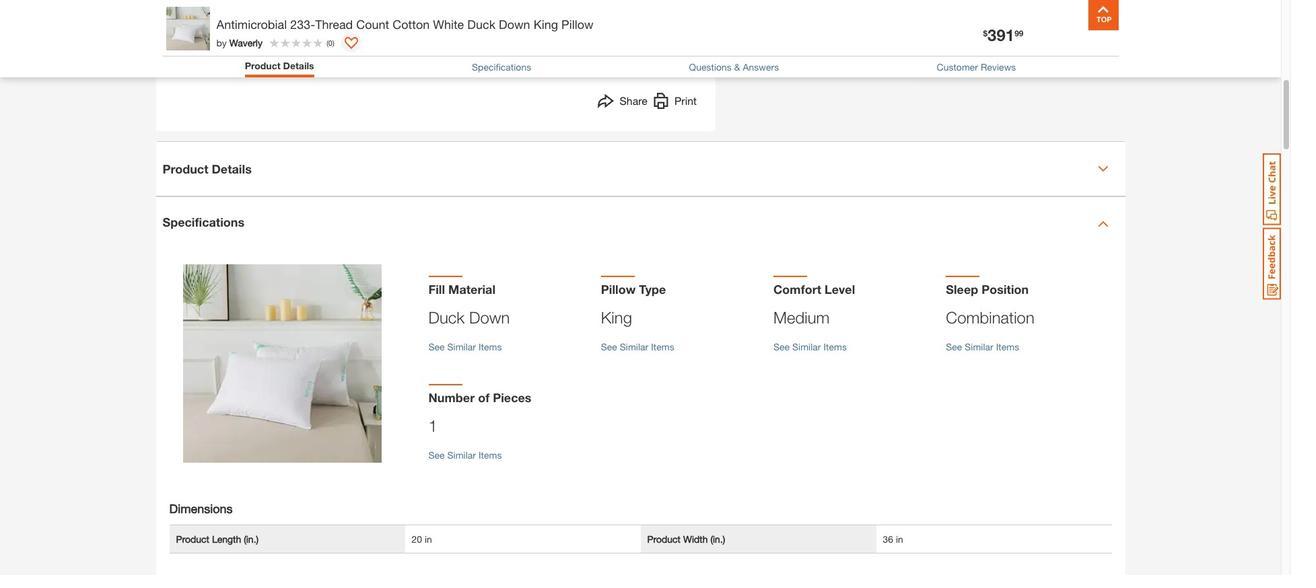 Task type: locate. For each thing, give the bounding box(es) containing it.
2 in from the left
[[896, 534, 904, 546]]

print
[[675, 94, 697, 107]]

questions & answers
[[689, 61, 779, 73]]

caret image for product details
[[1098, 164, 1109, 174]]

down down "material"
[[469, 308, 510, 327]]

see similar items down medium at the bottom
[[774, 341, 847, 353]]

see down the duck down
[[429, 341, 445, 353]]

duck down fill
[[429, 308, 465, 327]]

items for medium
[[824, 341, 847, 353]]

product width (in.)
[[648, 534, 726, 546]]

0 horizontal spatial in
[[425, 534, 432, 546]]

items down medium at the bottom
[[824, 341, 847, 353]]

sleep
[[946, 282, 979, 297]]

number of pieces
[[429, 390, 532, 405]]

items down the type
[[651, 341, 675, 353]]

1 (in.) from the left
[[244, 534, 259, 546]]

see similar items for medium
[[774, 341, 847, 353]]

1 vertical spatial king
[[601, 308, 632, 327]]

product image
[[183, 265, 382, 463]]

similar down combination in the bottom of the page
[[965, 341, 994, 353]]

similar for 1
[[448, 450, 476, 461]]

233-
[[290, 17, 315, 32]]

material
[[449, 282, 496, 297]]

)
[[333, 38, 335, 47]]

specifications
[[472, 61, 532, 73], [163, 215, 245, 230]]

see down medium at the bottom
[[774, 341, 790, 353]]

comfort level
[[774, 282, 856, 297]]

sleep position
[[946, 282, 1029, 297]]

details
[[283, 60, 314, 71], [212, 161, 252, 176]]

by
[[217, 37, 227, 48]]

king
[[534, 17, 558, 32], [601, 308, 632, 327]]

see similar items down the duck down
[[429, 341, 502, 353]]

items for duck down
[[479, 341, 502, 353]]

see
[[429, 341, 445, 353], [601, 341, 617, 353], [774, 341, 790, 353], [946, 341, 963, 353], [429, 450, 445, 461]]

similar down pillow type
[[620, 341, 649, 353]]

1 horizontal spatial in
[[896, 534, 904, 546]]

1 vertical spatial specifications
[[163, 215, 245, 230]]

answers
[[743, 61, 779, 73]]

0 vertical spatial caret image
[[1098, 164, 1109, 174]]

99
[[1015, 28, 1024, 38]]

1 vertical spatial caret image
[[1098, 219, 1109, 230]]

similar for duck down
[[448, 341, 476, 353]]

down
[[499, 17, 530, 32], [469, 308, 510, 327]]

white
[[433, 17, 464, 32]]

in for 20 in
[[425, 534, 432, 546]]

see down pillow type
[[601, 341, 617, 353]]

2 caret image from the top
[[1098, 219, 1109, 230]]

items down the duck down
[[479, 341, 502, 353]]

2
[[1097, 14, 1101, 24]]

length
[[212, 534, 241, 546]]

items
[[479, 341, 502, 353], [651, 341, 675, 353], [824, 341, 847, 353], [997, 341, 1020, 353], [479, 450, 502, 461]]

cotton
[[393, 17, 430, 32]]

&
[[735, 61, 741, 73]]

see similar items down 1 at the bottom of page
[[429, 450, 502, 461]]

similar
[[448, 341, 476, 353], [620, 341, 649, 353], [793, 341, 821, 353], [965, 341, 994, 353], [448, 450, 476, 461]]

36 in
[[883, 534, 904, 546]]

by waverly
[[217, 37, 263, 48]]

in right 20
[[425, 534, 432, 546]]

1 horizontal spatial specifications
[[472, 61, 532, 73]]

0 horizontal spatial king
[[534, 17, 558, 32]]

customer reviews
[[937, 61, 1016, 73]]

see similar items for combination
[[946, 341, 1020, 353]]

2 (in.) from the left
[[711, 534, 726, 546]]

see down combination in the bottom of the page
[[946, 341, 963, 353]]

tustin 10pm
[[242, 26, 305, 38]]

pieces
[[493, 390, 532, 405]]

similar down the duck down
[[448, 341, 476, 353]]

0 vertical spatial specifications
[[472, 61, 532, 73]]

duck right white
[[468, 17, 496, 32]]

duck
[[468, 17, 496, 32], [429, 308, 465, 327]]

(in.)
[[244, 534, 259, 546], [711, 534, 726, 546]]

caret image
[[1098, 164, 1109, 174], [1098, 219, 1109, 230]]

similar down medium at the bottom
[[793, 341, 821, 353]]

1 horizontal spatial duck
[[468, 17, 496, 32]]

0 vertical spatial product details
[[245, 60, 314, 71]]

feedback link image
[[1263, 228, 1282, 300]]

in right 36
[[896, 534, 904, 546]]

1 caret image from the top
[[1098, 164, 1109, 174]]

fill
[[429, 282, 445, 297]]

product details
[[245, 60, 314, 71], [163, 161, 252, 176]]

see down 1 at the bottom of page
[[429, 450, 445, 461]]

0 horizontal spatial specifications
[[163, 215, 245, 230]]

questions & answers button
[[689, 61, 779, 73], [689, 61, 779, 73]]

$ 391 99
[[984, 26, 1024, 44]]

1 vertical spatial down
[[469, 308, 510, 327]]

specifications button
[[472, 61, 532, 73], [472, 61, 532, 73], [156, 197, 1126, 251]]

20
[[412, 534, 422, 546]]

customer reviews button
[[937, 61, 1016, 73], [937, 61, 1016, 73]]

items down of
[[479, 450, 502, 461]]

in
[[425, 534, 432, 546], [896, 534, 904, 546]]

questions
[[689, 61, 732, 73]]

product image image
[[166, 7, 210, 51]]

(in.) right "width"
[[711, 534, 726, 546]]

see similar items for duck down
[[429, 341, 502, 353]]

see similar items
[[429, 341, 502, 353], [601, 341, 675, 353], [774, 341, 847, 353], [946, 341, 1020, 353], [429, 450, 502, 461]]

down right white
[[499, 17, 530, 32]]

see similar items down pillow type
[[601, 341, 675, 353]]

share
[[620, 94, 648, 107]]

thread
[[315, 17, 353, 32]]

(in.) for product width (in.)
[[711, 534, 726, 546]]

customer
[[937, 61, 979, 73]]

1 vertical spatial duck
[[429, 308, 465, 327]]

1 horizontal spatial (in.)
[[711, 534, 726, 546]]

0 horizontal spatial (in.)
[[244, 534, 259, 546]]

1 vertical spatial pillow
[[601, 282, 636, 297]]

items for combination
[[997, 341, 1020, 353]]

0 horizontal spatial pillow
[[562, 17, 594, 32]]

1 horizontal spatial pillow
[[601, 282, 636, 297]]

diy button
[[958, 16, 1001, 48]]

items down combination in the bottom of the page
[[997, 341, 1020, 353]]

type
[[639, 282, 666, 297]]

width
[[684, 534, 708, 546]]

1 vertical spatial details
[[212, 161, 252, 176]]

92782
[[368, 26, 398, 38]]

0 vertical spatial king
[[534, 17, 558, 32]]

reviews
[[981, 61, 1016, 73]]

top button
[[1089, 0, 1119, 30]]

1 horizontal spatial king
[[601, 308, 632, 327]]

pillow
[[562, 17, 594, 32], [601, 282, 636, 297]]

1 horizontal spatial details
[[283, 60, 314, 71]]

live chat image
[[1263, 154, 1282, 226]]

(in.) right length
[[244, 534, 259, 546]]

2 link
[[1077, 13, 1110, 48]]

similar down number at bottom left
[[448, 450, 476, 461]]

pillow type
[[601, 282, 666, 297]]

1 in from the left
[[425, 534, 432, 546]]

the home depot logo image
[[167, 11, 210, 54]]

product
[[245, 60, 281, 71], [163, 161, 208, 176], [176, 534, 209, 546], [648, 534, 681, 546]]

see for king
[[601, 341, 617, 353]]

product details button
[[245, 60, 314, 74], [245, 60, 314, 71], [156, 142, 1126, 196]]

1 vertical spatial product details
[[163, 161, 252, 176]]

10pm
[[276, 26, 305, 38]]

count
[[356, 17, 389, 32]]

see similar items down combination in the bottom of the page
[[946, 341, 1020, 353]]

antimicrobial
[[217, 17, 287, 32]]



Task type: describe. For each thing, give the bounding box(es) containing it.
items for 1
[[479, 450, 502, 461]]

similar for medium
[[793, 341, 821, 353]]

similar for king
[[620, 341, 649, 353]]

waverly
[[229, 37, 263, 48]]

(
[[327, 38, 329, 47]]

tustin
[[242, 26, 270, 38]]

0 horizontal spatial details
[[212, 161, 252, 176]]

see for 1
[[429, 450, 445, 461]]

( 0 )
[[327, 38, 335, 47]]

display image
[[345, 37, 358, 51]]

see for duck down
[[429, 341, 445, 353]]

print button
[[653, 93, 697, 112]]

391
[[988, 26, 1015, 44]]

similar for combination
[[965, 341, 994, 353]]

36
[[883, 534, 894, 546]]

diy
[[971, 35, 988, 48]]

medium
[[774, 308, 830, 327]]

in for 36 in
[[896, 534, 904, 546]]

$
[[984, 28, 988, 38]]

(in.) for product length (in.)
[[244, 534, 259, 546]]

0 vertical spatial duck
[[468, 17, 496, 32]]

What can we help you find today? search field
[[423, 18, 793, 46]]

comfort
[[774, 282, 822, 297]]

level
[[825, 282, 856, 297]]

caret image for specifications
[[1098, 219, 1109, 230]]

combination
[[946, 308, 1035, 327]]

0 vertical spatial details
[[283, 60, 314, 71]]

position
[[982, 282, 1029, 297]]

fill material
[[429, 282, 496, 297]]

0
[[329, 38, 333, 47]]

0 vertical spatial down
[[499, 17, 530, 32]]

see similar items for 1
[[429, 450, 502, 461]]

items for king
[[651, 341, 675, 353]]

dimensions
[[169, 502, 233, 517]]

of
[[478, 390, 490, 405]]

share button
[[598, 93, 648, 112]]

antimicrobial 233-thread count cotton white duck down king pillow
[[217, 17, 594, 32]]

see similar items for king
[[601, 341, 675, 353]]

product length (in.)
[[176, 534, 259, 546]]

see for medium
[[774, 341, 790, 353]]

20 in
[[412, 534, 432, 546]]

duck down
[[429, 308, 510, 327]]

see for combination
[[946, 341, 963, 353]]

1
[[429, 417, 438, 435]]

92782 button
[[352, 26, 398, 39]]

0 horizontal spatial duck
[[429, 308, 465, 327]]

0 vertical spatial pillow
[[562, 17, 594, 32]]

number
[[429, 390, 475, 405]]



Task type: vqa. For each thing, say whether or not it's contained in the screenshot.
2nd in from left
yes



